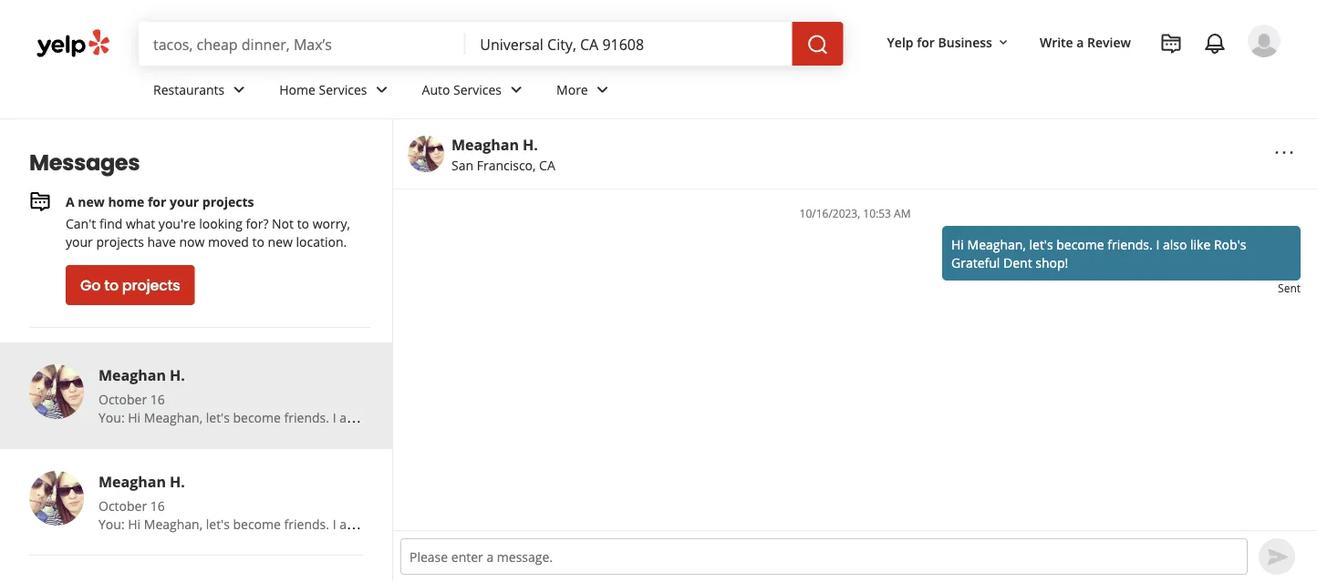 Task type: describe. For each thing, give the bounding box(es) containing it.
more
[[557, 81, 588, 98]]

write a review
[[1040, 33, 1131, 51]]

your inside can't find what you're looking for? not to worry, your projects have now moved to new location.
[[66, 233, 93, 250]]

write a review link
[[1033, 26, 1138, 58]]

worry,
[[313, 215, 350, 232]]

2 16 from the top
[[150, 498, 165, 515]]

auto
[[422, 81, 450, 98]]

moved
[[208, 233, 249, 250]]

a
[[66, 193, 74, 210]]

messages
[[29, 148, 140, 178]]

yelp for business button
[[880, 26, 1018, 58]]

dent inside hi meaghan, let's become friends. i also like rob's grateful dent shop! sent
[[1003, 254, 1032, 271]]

i inside hi meaghan, let's become friends. i also like rob's grateful dent shop! sent
[[1156, 236, 1160, 253]]

projects inside can't find what you're looking for? not to worry, your projects have now moved to new location.
[[96, 233, 144, 250]]

home services link
[[265, 66, 407, 119]]

location.
[[296, 233, 347, 250]]

2 meaghan h. october 16 you: hi meaghan, let's become friends. i also like rob's grateful dent shop! from the top
[[99, 473, 543, 533]]

francisco,
[[477, 156, 536, 174]]

1 16 from the top
[[150, 391, 165, 408]]

24 chevron down v2 image for more
[[592, 79, 614, 101]]

also inside hi meaghan, let's become friends. i also like rob's grateful dent shop! sent
[[1163, 236, 1187, 253]]

Please enter a message. text field
[[400, 539, 1248, 576]]

i for 1st meaghan h. image from the top of the page
[[333, 409, 336, 426]]

also for 1st meaghan h. image from the bottom
[[340, 516, 364, 533]]

like inside hi meaghan, let's become friends. i also like rob's grateful dent shop! sent
[[1191, 236, 1211, 253]]

auto services link
[[407, 66, 542, 119]]

grateful for 1st meaghan h. image from the bottom
[[426, 516, 475, 533]]

meaghan, for 1st meaghan h. image from the bottom
[[144, 516, 203, 533]]

friends. for 1st meaghan h. image from the top of the page
[[284, 409, 329, 426]]

16 chevron down v2 image
[[996, 35, 1011, 50]]

10:53
[[863, 206, 891, 221]]

2 horizontal spatial to
[[297, 215, 309, 232]]

0 vertical spatial your
[[170, 193, 199, 210]]

search image
[[807, 34, 829, 56]]

2 vertical spatial meaghan
[[99, 473, 166, 492]]

none field find
[[153, 34, 451, 54]]

24 chevron down v2 image for restaurants
[[228, 79, 250, 101]]

can't
[[66, 215, 96, 232]]

24 send filled v2 image
[[1267, 547, 1289, 569]]

go
[[80, 275, 101, 296]]

for?
[[246, 215, 269, 232]]

2 vertical spatial projects
[[122, 275, 180, 296]]

you: for 1st meaghan h. image from the top of the page
[[99, 409, 125, 426]]

restaurants
[[153, 81, 225, 98]]

let's for 1st meaghan h. image from the bottom
[[206, 516, 230, 533]]

you: for 1st meaghan h. image from the bottom
[[99, 516, 125, 533]]

also for 1st meaghan h. image from the top of the page
[[340, 409, 364, 426]]

1 horizontal spatial to
[[252, 233, 265, 250]]

0 vertical spatial projects
[[202, 193, 254, 210]]

have
[[147, 233, 176, 250]]

looking
[[199, 215, 243, 232]]

review
[[1087, 33, 1131, 51]]

2 meaghan h. image from the top
[[29, 472, 84, 526]]

shop! inside hi meaghan, let's become friends. i also like rob's grateful dent shop! sent
[[1036, 254, 1069, 271]]

1 vertical spatial like
[[367, 409, 387, 426]]

business categories element
[[139, 66, 1281, 119]]

h. for 1st meaghan h. image from the bottom
[[170, 473, 185, 492]]

grateful inside hi meaghan, let's become friends. i also like rob's grateful dent shop! sent
[[951, 254, 1000, 271]]

let's inside hi meaghan, let's become friends. i also like rob's grateful dent shop! sent
[[1029, 236, 1053, 253]]

am
[[894, 206, 911, 221]]

0 horizontal spatial to
[[104, 275, 118, 296]]

friends. for 1st meaghan h. image from the bottom
[[284, 516, 329, 533]]

2 october from the top
[[99, 498, 147, 515]]

rob's inside hi meaghan, let's become friends. i also like rob's grateful dent shop! sent
[[1214, 236, 1247, 253]]

2 vertical spatial like
[[367, 516, 387, 533]]

new inside can't find what you're looking for? not to worry, your projects have now moved to new location.
[[268, 233, 293, 250]]

home
[[279, 81, 316, 98]]

meaghan, for 1st meaghan h. image from the top of the page
[[144, 409, 203, 426]]

24 chevron down v2 image for home services
[[371, 79, 393, 101]]



Task type: vqa. For each thing, say whether or not it's contained in the screenshot.
Dallas,
no



Task type: locate. For each thing, give the bounding box(es) containing it.
rob's
[[1214, 236, 1247, 253], [391, 409, 423, 426], [391, 516, 423, 533]]

0 vertical spatial meaghan h. image
[[29, 365, 84, 420]]

10/16/2023,
[[800, 206, 860, 221]]

shop! for 1st meaghan h. image from the bottom
[[510, 516, 543, 533]]

iconprojectmedium image
[[29, 191, 51, 213], [29, 191, 51, 213]]

become
[[1057, 236, 1104, 253], [233, 409, 281, 426], [233, 516, 281, 533]]

meaghan, inside hi meaghan, let's become friends. i also like rob's grateful dent shop! sent
[[967, 236, 1026, 253]]

1 vertical spatial to
[[252, 233, 265, 250]]

0 horizontal spatial for
[[148, 193, 166, 210]]

shop! for 1st meaghan h. image from the top of the page
[[510, 409, 543, 426]]

yelp for business
[[887, 33, 992, 51]]

24 chevron down v2 image right more
[[592, 79, 614, 101]]

can't find what you're looking for? not to worry, your projects have now moved to new location.
[[66, 215, 350, 250]]

meaghan h. link
[[452, 135, 538, 155]]

services
[[319, 81, 367, 98], [453, 81, 502, 98]]

projects
[[202, 193, 254, 210], [96, 233, 144, 250], [122, 275, 180, 296]]

1 october from the top
[[99, 391, 147, 408]]

24 chevron down v2 image left auto
[[371, 79, 393, 101]]

projects image
[[1160, 33, 1182, 55]]

business
[[938, 33, 992, 51]]

0 horizontal spatial new
[[78, 193, 105, 210]]

24 chevron down v2 image for auto services
[[505, 79, 527, 101]]

h. inside 'meaghan h. san francisco, ca'
[[523, 135, 538, 155]]

0 vertical spatial you:
[[99, 409, 125, 426]]

Find text field
[[153, 34, 451, 54]]

let's for 1st meaghan h. image from the top of the page
[[206, 409, 230, 426]]

what
[[126, 215, 155, 232]]

0 vertical spatial i
[[1156, 236, 1160, 253]]

a
[[1077, 33, 1084, 51]]

user actions element
[[873, 23, 1306, 135]]

h.
[[523, 135, 538, 155], [170, 366, 185, 385], [170, 473, 185, 492]]

24 chevron down v2 image inside auto services link
[[505, 79, 527, 101]]

hi for 1st meaghan h. image from the top of the page
[[128, 409, 141, 426]]

1 horizontal spatial 24 chevron down v2 image
[[505, 79, 527, 101]]

0 vertical spatial rob's
[[1214, 236, 1247, 253]]

home services
[[279, 81, 367, 98]]

1 vertical spatial meaghan,
[[144, 409, 203, 426]]

0 vertical spatial friends.
[[1108, 236, 1153, 253]]

0 vertical spatial become
[[1057, 236, 1104, 253]]

0 vertical spatial shop!
[[1036, 254, 1069, 271]]

meaghan h. san francisco, ca
[[452, 135, 555, 174]]

1 services from the left
[[319, 81, 367, 98]]

0 vertical spatial new
[[78, 193, 105, 210]]

1 meaghan h. image from the top
[[29, 365, 84, 420]]

1 vertical spatial shop!
[[510, 409, 543, 426]]

go to projects
[[80, 275, 180, 296]]

0 vertical spatial grateful
[[951, 254, 1000, 271]]

friends.
[[1108, 236, 1153, 253], [284, 409, 329, 426], [284, 516, 329, 533]]

none field up home
[[153, 34, 451, 54]]

2 24 chevron down v2 image from the left
[[592, 79, 614, 101]]

notifications image
[[1204, 33, 1226, 55]]

1 horizontal spatial for
[[917, 33, 935, 51]]

1 vertical spatial your
[[66, 233, 93, 250]]

october
[[99, 391, 147, 408], [99, 498, 147, 515]]

0 horizontal spatial your
[[66, 233, 93, 250]]

1 vertical spatial for
[[148, 193, 166, 210]]

1 vertical spatial october
[[99, 498, 147, 515]]

1 vertical spatial friends.
[[284, 409, 329, 426]]

2 vertical spatial dent
[[478, 516, 507, 533]]

become inside hi meaghan, let's become friends. i also like rob's grateful dent shop! sent
[[1057, 236, 1104, 253]]

2 you: from the top
[[99, 516, 125, 533]]

1 none field from the left
[[153, 34, 451, 54]]

meaghan inside 'meaghan h. san francisco, ca'
[[452, 135, 519, 155]]

none field up more link on the top
[[480, 34, 778, 54]]

2 vertical spatial become
[[233, 516, 281, 533]]

to right the go
[[104, 275, 118, 296]]

1 vertical spatial i
[[333, 409, 336, 426]]

1 vertical spatial dent
[[478, 409, 507, 426]]

write
[[1040, 33, 1073, 51]]

1 vertical spatial meaghan h. image
[[29, 472, 84, 526]]

yelp
[[887, 33, 914, 51]]

0 vertical spatial 16
[[150, 391, 165, 408]]

1 vertical spatial hi
[[128, 409, 141, 426]]

2 vertical spatial grateful
[[426, 516, 475, 533]]

more link
[[542, 66, 628, 119]]

0 horizontal spatial 24 chevron down v2 image
[[228, 79, 250, 101]]

24 more v2 image
[[1274, 142, 1295, 164]]

now
[[179, 233, 205, 250]]

0 vertical spatial meaghan
[[452, 135, 519, 155]]

san
[[452, 156, 474, 174]]

0 vertical spatial october
[[99, 391, 147, 408]]

2 vertical spatial friends.
[[284, 516, 329, 533]]

1 vertical spatial rob's
[[391, 409, 423, 426]]

for
[[917, 33, 935, 51], [148, 193, 166, 210]]

1 vertical spatial also
[[340, 409, 364, 426]]

meaghan h. october 16 you: hi meaghan, let's become friends. i also like rob's grateful dent shop!
[[99, 366, 543, 426], [99, 473, 543, 533]]

0 vertical spatial to
[[297, 215, 309, 232]]

1 meaghan h. october 16 you: hi meaghan, let's become friends. i also like rob's grateful dent shop! from the top
[[99, 366, 543, 426]]

24 chevron down v2 image inside restaurants link
[[228, 79, 250, 101]]

services right home
[[319, 81, 367, 98]]

you:
[[99, 409, 125, 426], [99, 516, 125, 533]]

projects down the have
[[122, 275, 180, 296]]

projects up looking
[[202, 193, 254, 210]]

1 vertical spatial become
[[233, 409, 281, 426]]

services for auto services
[[453, 81, 502, 98]]

1 vertical spatial meaghan h. october 16 you: hi meaghan, let's become friends. i also like rob's grateful dent shop!
[[99, 473, 543, 533]]

for up what
[[148, 193, 166, 210]]

1 vertical spatial meaghan
[[99, 366, 166, 385]]

0 horizontal spatial 24 chevron down v2 image
[[371, 79, 393, 101]]

meaghan h. image
[[29, 365, 84, 420], [29, 472, 84, 526]]

grateful
[[951, 254, 1000, 271], [426, 409, 475, 426], [426, 516, 475, 533]]

new down not
[[268, 233, 293, 250]]

1 horizontal spatial your
[[170, 193, 199, 210]]

24 chevron down v2 image right auto services
[[505, 79, 527, 101]]

dent
[[1003, 254, 1032, 271], [478, 409, 507, 426], [478, 516, 507, 533]]

Near text field
[[480, 34, 778, 54]]

services right auto
[[453, 81, 502, 98]]

24 chevron down v2 image right restaurants
[[228, 79, 250, 101]]

new right a
[[78, 193, 105, 210]]

10/16/2023, 10:53 am
[[800, 206, 911, 221]]

rob's for 1st meaghan h. image from the top of the page
[[391, 409, 423, 426]]

restaurants link
[[139, 66, 265, 119]]

rob's for 1st meaghan h. image from the bottom
[[391, 516, 423, 533]]

to
[[297, 215, 309, 232], [252, 233, 265, 250], [104, 275, 118, 296]]

2 vertical spatial i
[[333, 516, 336, 533]]

h. for 1st meaghan h. image from the top of the page
[[170, 366, 185, 385]]

0 vertical spatial let's
[[1029, 236, 1053, 253]]

ca
[[539, 156, 555, 174]]

1 24 chevron down v2 image from the left
[[371, 79, 393, 101]]

1 vertical spatial let's
[[206, 409, 230, 426]]

1 vertical spatial grateful
[[426, 409, 475, 426]]

hi for 1st meaghan h. image from the bottom
[[128, 516, 141, 533]]

2 vertical spatial h.
[[170, 473, 185, 492]]

2 vertical spatial rob's
[[391, 516, 423, 533]]

to right not
[[297, 215, 309, 232]]

0 horizontal spatial none field
[[153, 34, 451, 54]]

24 chevron down v2 image
[[228, 79, 250, 101], [592, 79, 614, 101]]

for inside "button"
[[917, 33, 935, 51]]

2 vertical spatial meaghan,
[[144, 516, 203, 533]]

2 vertical spatial let's
[[206, 516, 230, 533]]

0 vertical spatial hi
[[951, 236, 964, 253]]

16
[[150, 391, 165, 408], [150, 498, 165, 515]]

none field near
[[480, 34, 778, 54]]

grateful for 1st meaghan h. image from the top of the page
[[426, 409, 475, 426]]

meaghan,
[[967, 236, 1026, 253], [144, 409, 203, 426], [144, 516, 203, 533]]

hi meaghan, let's become friends. i also like rob's grateful dent shop! sent
[[951, 236, 1301, 296]]

24 chevron down v2 image inside more link
[[592, 79, 614, 101]]

greg r. image
[[1248, 25, 1281, 57]]

also
[[1163, 236, 1187, 253], [340, 409, 364, 426], [340, 516, 364, 533]]

services for home services
[[319, 81, 367, 98]]

hi
[[951, 236, 964, 253], [128, 409, 141, 426], [128, 516, 141, 533]]

i
[[1156, 236, 1160, 253], [333, 409, 336, 426], [333, 516, 336, 533]]

shop!
[[1036, 254, 1069, 271], [510, 409, 543, 426], [510, 516, 543, 533]]

find
[[99, 215, 123, 232]]

new
[[78, 193, 105, 210], [268, 233, 293, 250]]

to down for?
[[252, 233, 265, 250]]

1 vertical spatial new
[[268, 233, 293, 250]]

2 none field from the left
[[480, 34, 778, 54]]

1 horizontal spatial 24 chevron down v2 image
[[592, 79, 614, 101]]

friends. inside hi meaghan, let's become friends. i also like rob's grateful dent shop! sent
[[1108, 236, 1153, 253]]

0 vertical spatial h.
[[523, 135, 538, 155]]

home
[[108, 193, 144, 210]]

None search field
[[139, 22, 847, 66]]

go to projects link
[[66, 265, 195, 306]]

a new home for your projects
[[66, 193, 254, 210]]

1 horizontal spatial none field
[[480, 34, 778, 54]]

not
[[272, 215, 294, 232]]

0 vertical spatial meaghan h. october 16 you: hi meaghan, let's become friends. i also like rob's grateful dent shop!
[[99, 366, 543, 426]]

0 vertical spatial meaghan,
[[967, 236, 1026, 253]]

2 vertical spatial shop!
[[510, 516, 543, 533]]

auto services
[[422, 81, 502, 98]]

1 you: from the top
[[99, 409, 125, 426]]

2 vertical spatial hi
[[128, 516, 141, 533]]

2 services from the left
[[453, 81, 502, 98]]

let's
[[1029, 236, 1053, 253], [206, 409, 230, 426], [206, 516, 230, 533]]

1 vertical spatial h.
[[170, 366, 185, 385]]

like
[[1191, 236, 1211, 253], [367, 409, 387, 426], [367, 516, 387, 533]]

None field
[[153, 34, 451, 54], [480, 34, 778, 54]]

meaghan
[[452, 135, 519, 155], [99, 366, 166, 385], [99, 473, 166, 492]]

1 vertical spatial projects
[[96, 233, 144, 250]]

your up 'you're'
[[170, 193, 199, 210]]

1 vertical spatial 16
[[150, 498, 165, 515]]

sent
[[1278, 281, 1301, 296]]

2 vertical spatial to
[[104, 275, 118, 296]]

1 vertical spatial you:
[[99, 516, 125, 533]]

i for 1st meaghan h. image from the bottom
[[333, 516, 336, 533]]

2 vertical spatial also
[[340, 516, 364, 533]]

0 vertical spatial also
[[1163, 236, 1187, 253]]

hi inside hi meaghan, let's become friends. i also like rob's grateful dent shop! sent
[[951, 236, 964, 253]]

2 24 chevron down v2 image from the left
[[505, 79, 527, 101]]

24 chevron down v2 image
[[371, 79, 393, 101], [505, 79, 527, 101]]

1 horizontal spatial new
[[268, 233, 293, 250]]

0 horizontal spatial services
[[319, 81, 367, 98]]

1 24 chevron down v2 image from the left
[[228, 79, 250, 101]]

0 vertical spatial for
[[917, 33, 935, 51]]

you're
[[159, 215, 196, 232]]

your
[[170, 193, 199, 210], [66, 233, 93, 250]]

0 vertical spatial dent
[[1003, 254, 1032, 271]]

photo of meaghan h. image
[[408, 136, 444, 172]]

24 chevron down v2 image inside home services link
[[371, 79, 393, 101]]

projects down find
[[96, 233, 144, 250]]

for right yelp
[[917, 33, 935, 51]]

your down can't
[[66, 233, 93, 250]]

1 horizontal spatial services
[[453, 81, 502, 98]]

0 vertical spatial like
[[1191, 236, 1211, 253]]



